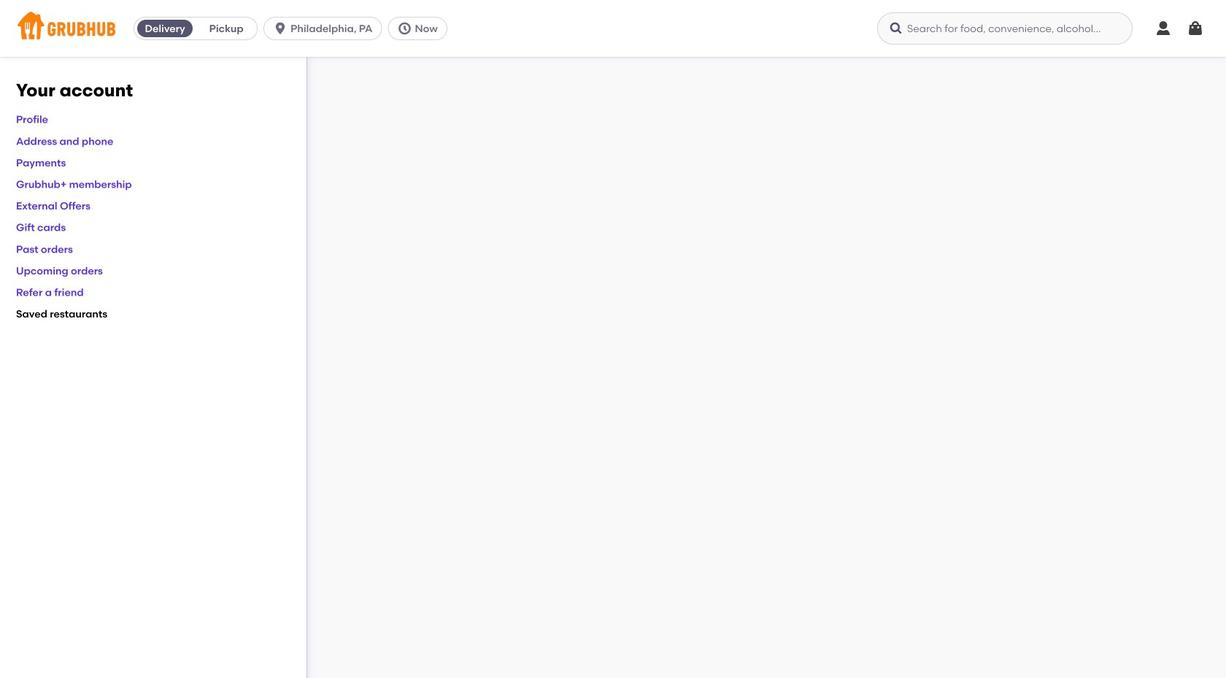 Task type: vqa. For each thing, say whether or not it's contained in the screenshot.
Meredith to the left
no



Task type: locate. For each thing, give the bounding box(es) containing it.
0 horizontal spatial svg image
[[890, 21, 904, 36]]

svg image
[[1155, 20, 1173, 37], [890, 21, 904, 36]]

1 horizontal spatial svg image
[[1155, 20, 1173, 37]]

0 horizontal spatial svg image
[[273, 21, 288, 36]]

svg image
[[1188, 20, 1205, 37], [273, 21, 288, 36], [398, 21, 412, 36]]

Search for food, convenience, alcohol... search field
[[878, 12, 1133, 45]]

main navigation navigation
[[0, 0, 1227, 57]]

2 horizontal spatial svg image
[[1188, 20, 1205, 37]]

1 horizontal spatial svg image
[[398, 21, 412, 36]]



